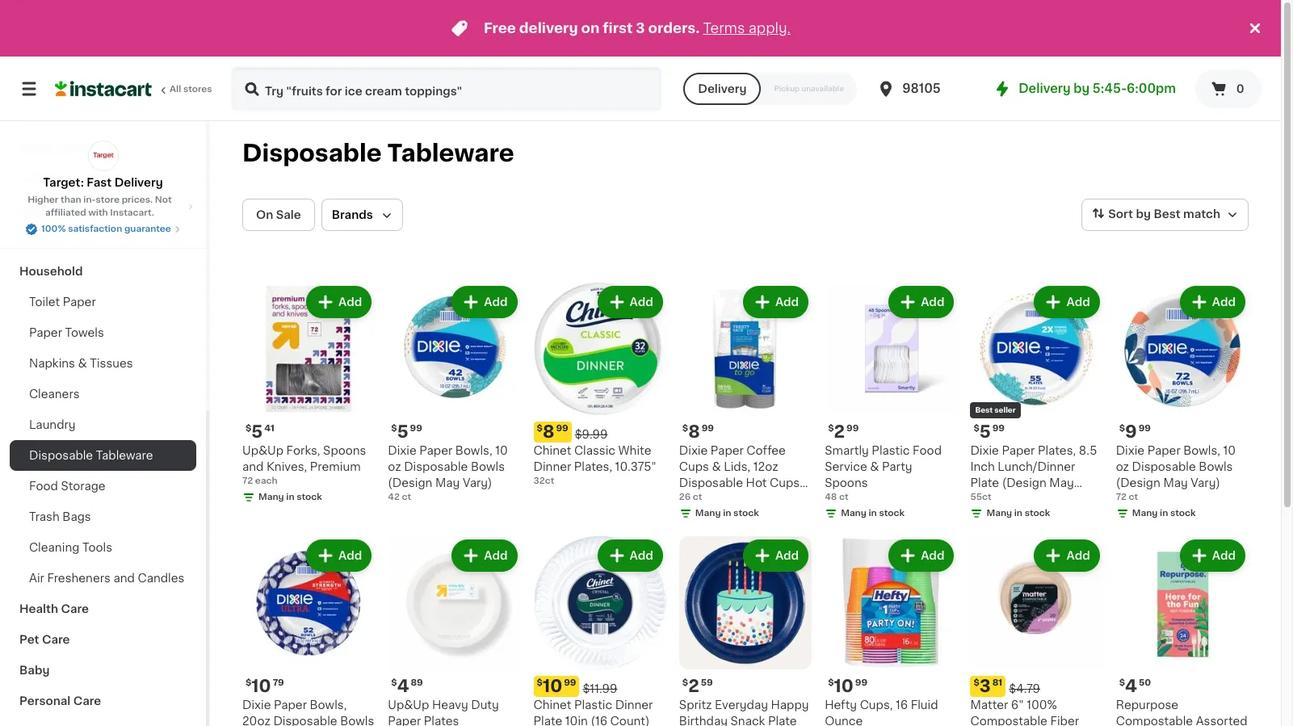 Task type: vqa. For each thing, say whether or not it's contained in the screenshot.


Task type: describe. For each thing, give the bounding box(es) containing it.
10 inside $10.99 original price: $11.99 element
[[543, 678, 563, 695]]

plastic for party
[[872, 446, 910, 457]]

dixie for 5
[[971, 446, 1000, 457]]

6:00pm
[[1127, 82, 1177, 95]]

plates
[[424, 716, 459, 727]]

care for health care
[[61, 604, 89, 615]]

store
[[96, 196, 120, 204]]

household
[[19, 266, 83, 277]]

target: fast delivery
[[43, 177, 163, 188]]

5 for up&up forks, spoons and knives, premium
[[252, 424, 263, 441]]

vary) for dixie paper bowls, 10 oz disposable bowls (design may vary) 72 ct
[[1192, 478, 1221, 489]]

paper for dixie paper plates, 8.5 inch lunch/dinner plate (design may vary)
[[1002, 446, 1036, 457]]

dinner inside chinet plastic dinner plate 10in (16 count)
[[616, 700, 653, 711]]

coffee & tea link
[[10, 164, 196, 195]]

may for dixie paper bowls, 10 oz disposable bowls (design may vary) 72 ct
[[1164, 478, 1189, 489]]

personal care
[[19, 696, 101, 707]]

dixie inside dixie paper bowls, 10 oz disposable bowls (design may vary) 72 ct
[[1117, 446, 1145, 457]]

many for up&up forks, spoons and knives, premium
[[259, 493, 284, 502]]

(design for dixie paper plates, 8.5 inch lunch/dinner plate (design may vary)
[[1003, 478, 1047, 489]]

8 for chinet classic white dinner plates, 10.375"
[[543, 424, 555, 441]]

98105
[[903, 82, 941, 95]]

prices.
[[122, 196, 153, 204]]

$ 5 41
[[246, 424, 275, 441]]

snack
[[731, 716, 766, 727]]

48
[[825, 493, 838, 502]]

up&up for and
[[242, 446, 284, 457]]

food inside smartly plastic food service & party spoons 48 ct
[[913, 446, 942, 457]]

$ inside $ 4 50
[[1120, 679, 1126, 687]]

99 down best seller
[[993, 425, 1005, 433]]

72 inside dixie paper bowls, 10 oz disposable bowls (design may vary) 72 ct
[[1117, 493, 1127, 502]]

bowls for dixie paper bowls, 10 oz disposable bowls (design may vary) 42 ct
[[471, 462, 505, 473]]

10.375"
[[615, 462, 657, 473]]

in down pack)
[[723, 509, 732, 518]]

match
[[1184, 209, 1221, 220]]

0 vertical spatial tableware
[[387, 141, 515, 165]]

ct inside dixie paper bowls, 10 oz disposable bowls (design may vary) 72 ct
[[1129, 493, 1139, 502]]

each
[[255, 477, 278, 486]]

81
[[993, 679, 1003, 687]]

service
[[825, 462, 868, 473]]

up&up heavy duty paper plates
[[388, 700, 499, 727]]

$ inside the $ 9 99
[[1120, 425, 1126, 433]]

delivery button
[[684, 73, 762, 105]]

$ 5 99 for dixie paper bowls, 10 oz disposable bowls (design may vary)
[[391, 424, 423, 441]]

free
[[484, 22, 516, 35]]

disposable tableware link
[[10, 440, 196, 471]]

matter
[[971, 700, 1009, 711]]

classic
[[575, 446, 616, 457]]

best for best seller
[[976, 407, 993, 414]]

smartly
[[825, 446, 869, 457]]

dixie paper bowls, 10 oz disposable bowls (design may vary) 72 ct
[[1117, 446, 1237, 502]]

lids,
[[724, 462, 751, 473]]

$ 3 81 $4.79 matter 6" 100% compostable fibe
[[971, 678, 1080, 727]]

pet
[[19, 634, 39, 646]]

disposable inside dixie paper bowls, 10 oz disposable bowls (design may vary) 72 ct
[[1133, 462, 1197, 473]]

3 ct from the left
[[693, 493, 703, 502]]

by for delivery
[[1074, 82, 1090, 95]]

0 horizontal spatial cups
[[680, 462, 709, 473]]

9
[[1126, 424, 1138, 441]]

8 for 8
[[689, 424, 700, 441]]

chinet plastic dinner plate 10in (16 count)
[[534, 700, 653, 727]]

100% satisfaction guarantee
[[41, 225, 171, 234]]

bowls, for dixie paper bowls, 10 oz disposable bowls (design may vary) 72 ct
[[1184, 446, 1221, 457]]

and inside up&up forks, spoons and knives, premium 72 each
[[242, 462, 264, 473]]

in down dixie paper plates, 8.5 inch lunch/dinner plate (design may vary)
[[1015, 509, 1023, 518]]

16
[[896, 700, 908, 711]]

dinner inside $ 8 99 $9.99 chinet classic white dinner plates, 10.375" 32ct
[[534, 462, 572, 473]]

$11.99
[[583, 683, 618, 695]]

product group containing 9
[[1117, 283, 1249, 524]]

$8.99 original price: $9.99 element
[[534, 422, 667, 443]]

$ 10 99 inside $10.99 original price: $11.99 element
[[537, 678, 577, 695]]

best seller
[[976, 407, 1016, 414]]

in for 48
[[869, 509, 877, 518]]

lunch/dinner
[[998, 462, 1076, 473]]

$ 8 99 $9.99 chinet classic white dinner plates, 10.375" 32ct
[[534, 424, 657, 486]]

(design for dixie paper bowls, 10 oz disposable bowls (design may vary) 42 ct
[[388, 478, 433, 489]]

dixie inside dixie paper bowls, 10 oz disposable bowls (design may vary) 42 ct
[[388, 446, 417, 457]]

98105 button
[[877, 66, 974, 112]]

(16
[[591, 716, 608, 727]]

tools
[[82, 542, 112, 554]]

sports
[[19, 204, 58, 216]]

delivery for delivery by 5:45-6:00pm
[[1019, 82, 1071, 95]]

on
[[582, 22, 600, 35]]

juice link
[[10, 103, 196, 133]]

$ inside $ 2 99
[[828, 425, 834, 433]]

42
[[388, 493, 400, 502]]

$ down best seller
[[974, 425, 980, 433]]

99 inside the $ 9 99
[[1139, 425, 1152, 433]]

5:45-
[[1093, 82, 1127, 95]]

$ up the 42
[[391, 425, 397, 433]]

food inside food storage link
[[29, 481, 58, 492]]

by for sort
[[1137, 209, 1152, 220]]

target: fast delivery logo image
[[88, 141, 118, 171]]

white
[[619, 446, 652, 457]]

spritz everyday happy birthday snack plate
[[680, 700, 809, 727]]

soda & water link
[[10, 133, 196, 164]]

trash bags
[[29, 512, 91, 523]]

10 inside dixie paper bowls, 10 oz disposable bowls (design may vary) 42 ct
[[496, 446, 508, 457]]

& inside dixie paper coffee cups & lids, 12oz disposable hot cups (variety pack)
[[712, 462, 721, 473]]

on
[[256, 209, 273, 221]]

coffee & tea
[[19, 174, 95, 185]]

oz for dixie paper bowls, 10 oz disposable bowls (design may vary) 42 ct
[[388, 462, 401, 473]]

all stores
[[170, 85, 212, 94]]

inch
[[971, 462, 996, 473]]

stock for &
[[880, 509, 905, 518]]

bags
[[62, 512, 91, 523]]

baby link
[[10, 655, 196, 686]]

many for dixie paper plates, 8.5 inch lunch/dinner plate (design may vary)
[[987, 509, 1013, 518]]

disposable inside dixie paper bowls, 20oz disposable bowl
[[273, 716, 337, 727]]

coffee inside 'link'
[[19, 174, 60, 185]]

heavy
[[432, 700, 468, 711]]

$ 8 99
[[683, 424, 714, 441]]

pet care
[[19, 634, 70, 646]]

99 up cups,
[[856, 679, 868, 687]]

$4.79
[[1010, 683, 1041, 695]]

may for dixie paper bowls, 10 oz disposable bowls (design may vary) 42 ct
[[436, 478, 460, 489]]

0 button
[[1196, 70, 1262, 108]]

$3.81 original price: $4.79 element
[[971, 676, 1104, 697]]

99 up dixie paper bowls, 10 oz disposable bowls (design may vary) 42 ct
[[410, 425, 423, 433]]

higher
[[28, 196, 58, 204]]

delivery
[[520, 22, 578, 35]]

1 vertical spatial tableware
[[96, 450, 153, 461]]

0 horizontal spatial disposable tableware
[[29, 450, 153, 461]]

2 for spritz everyday happy birthday snack plate
[[689, 678, 700, 695]]

stock down pack)
[[734, 509, 759, 518]]

5 for dixie paper bowls, 10 oz disposable bowls (design may vary)
[[397, 424, 409, 441]]

health
[[19, 604, 58, 615]]

in for (design
[[1161, 509, 1169, 518]]

$ inside $10.99 original price: $11.99 element
[[537, 679, 543, 687]]

paper for dixie paper bowls, 10 oz disposable bowls (design may vary) 72 ct
[[1148, 446, 1181, 457]]

delivery by 5:45-6:00pm link
[[993, 79, 1177, 99]]

on sale
[[256, 209, 301, 221]]

4 for up&up
[[397, 678, 409, 695]]

air fresheners and candles link
[[10, 563, 196, 594]]

count)
[[611, 716, 650, 727]]

terms
[[703, 22, 746, 35]]

& for coffee
[[62, 174, 72, 185]]

100% satisfaction guarantee button
[[25, 220, 181, 236]]

drinks
[[61, 204, 99, 216]]

higher than in-store prices. not affiliated with instacart. link
[[13, 194, 193, 220]]

spoons inside up&up forks, spoons and knives, premium 72 each
[[323, 446, 366, 457]]

0 horizontal spatial delivery
[[114, 177, 163, 188]]

all
[[170, 85, 181, 94]]

apply.
[[749, 22, 791, 35]]

may for dixie paper plates, 8.5 inch lunch/dinner plate (design may vary)
[[1050, 478, 1075, 489]]

not
[[155, 196, 172, 204]]

brands
[[332, 209, 373, 221]]

paper towels
[[29, 327, 104, 339]]

59
[[701, 679, 713, 687]]



Task type: locate. For each thing, give the bounding box(es) containing it.
dixie up inch
[[971, 446, 1000, 457]]

1 horizontal spatial may
[[1050, 478, 1075, 489]]

vary) inside dixie paper bowls, 10 oz disposable bowls (design may vary) 42 ct
[[463, 478, 492, 489]]

higher than in-store prices. not affiliated with instacart.
[[28, 196, 172, 217]]

10 inside dixie paper bowls, 10 oz disposable bowls (design may vary) 72 ct
[[1224, 446, 1237, 457]]

99 up smartly
[[847, 425, 859, 433]]

3
[[636, 22, 645, 35], [980, 678, 991, 695]]

vary) for dixie paper bowls, 10 oz disposable bowls (design may vary) 42 ct
[[463, 478, 492, 489]]

and up each
[[242, 462, 264, 473]]

0 horizontal spatial tableware
[[96, 450, 153, 461]]

in down knives,
[[286, 493, 295, 502]]

$ inside '$ 3 81 $4.79 matter 6" 100% compostable fibe'
[[974, 679, 980, 687]]

dixie inside dixie paper plates, 8.5 inch lunch/dinner plate (design may vary)
[[971, 446, 1000, 457]]

stock down dixie paper bowls, 10 oz disposable bowls (design may vary) 72 ct
[[1171, 509, 1197, 518]]

0 horizontal spatial 100%
[[41, 225, 66, 234]]

disposable tableware up brands "dropdown button"
[[242, 141, 515, 165]]

vary) for dixie paper plates, 8.5 inch lunch/dinner plate (design may vary)
[[971, 494, 1000, 505]]

1 chinet from the top
[[534, 446, 572, 457]]

bowls, inside dixie paper bowls, 10 oz disposable bowls (design may vary) 42 ct
[[456, 446, 493, 457]]

& for soda
[[52, 143, 61, 154]]

stock
[[297, 493, 322, 502], [880, 509, 905, 518], [1025, 509, 1051, 518], [734, 509, 759, 518], [1171, 509, 1197, 518]]

3 may from the left
[[1164, 478, 1189, 489]]

0 vertical spatial chinet
[[534, 446, 572, 457]]

1 ct from the left
[[402, 493, 411, 502]]

compostable down repurpose
[[1117, 716, 1194, 727]]

41
[[265, 425, 275, 433]]

dixie down $ 8 99
[[680, 446, 708, 457]]

stores
[[183, 85, 212, 94]]

affiliated
[[45, 209, 86, 217]]

$9.99
[[575, 429, 608, 441]]

0 horizontal spatial and
[[114, 573, 135, 584]]

$10.99 original price: $11.99 element
[[534, 676, 667, 697]]

1 vertical spatial care
[[42, 634, 70, 646]]

2 for smartly plastic food service & party spoons
[[834, 424, 845, 441]]

$ inside $ 8 99 $9.99 chinet classic white dinner plates, 10.375" 32ct
[[537, 425, 543, 433]]

$ 2 99
[[828, 424, 859, 441]]

$ 4 89
[[391, 678, 423, 695]]

up&up inside up&up heavy duty paper plates
[[388, 700, 429, 711]]

dinner up the 32ct
[[534, 462, 572, 473]]

ct right 48
[[840, 493, 849, 502]]

spoons inside smartly plastic food service & party spoons 48 ct
[[825, 478, 868, 489]]

trash bags link
[[10, 502, 196, 533]]

bowls, for dixie paper bowls, 10 oz disposable bowls (design may vary) 42 ct
[[456, 446, 493, 457]]

32ct
[[534, 477, 555, 486]]

ct inside dixie paper bowls, 10 oz disposable bowls (design may vary) 42 ct
[[402, 493, 411, 502]]

1 compostable from the left
[[971, 716, 1048, 727]]

1 horizontal spatial plate
[[768, 716, 797, 727]]

oz inside dixie paper bowls, 10 oz disposable bowls (design may vary) 42 ct
[[388, 462, 401, 473]]

0 horizontal spatial bowls,
[[310, 700, 347, 711]]

26
[[680, 493, 691, 502]]

many in stock down 55ct
[[987, 509, 1051, 518]]

3 right first
[[636, 22, 645, 35]]

& inside smartly plastic food service & party spoons 48 ct
[[871, 462, 880, 473]]

100% inside button
[[41, 225, 66, 234]]

stock for oz
[[1171, 509, 1197, 518]]

coffee up '12oz'
[[747, 446, 786, 457]]

1 horizontal spatial best
[[1154, 209, 1181, 220]]

plate inside dixie paper plates, 8.5 inch lunch/dinner plate (design may vary)
[[971, 478, 1000, 489]]

& inside napkins & tissues link
[[78, 358, 87, 369]]

1 horizontal spatial cups
[[770, 478, 800, 489]]

2 horizontal spatial vary)
[[1192, 478, 1221, 489]]

$ 10 99
[[537, 678, 577, 695], [828, 678, 868, 695]]

1 (design from the left
[[388, 478, 433, 489]]

1 horizontal spatial (design
[[1003, 478, 1047, 489]]

0 horizontal spatial best
[[976, 407, 993, 414]]

toilet paper
[[29, 297, 96, 308]]

72 inside up&up forks, spoons and knives, premium 72 each
[[242, 477, 253, 486]]

chinet up 10in
[[534, 700, 572, 711]]

personal
[[19, 696, 70, 707]]

1 horizontal spatial tableware
[[387, 141, 515, 165]]

up&up for paper
[[388, 700, 429, 711]]

satisfaction
[[68, 225, 122, 234]]

1 vertical spatial by
[[1137, 209, 1152, 220]]

8 left '$9.99' on the bottom left
[[543, 424, 555, 441]]

$ up hefty
[[828, 679, 834, 687]]

dixie for 10
[[242, 700, 271, 711]]

0 horizontal spatial 72
[[242, 477, 253, 486]]

8 inside $ 8 99 $9.99 chinet classic white dinner plates, 10.375" 32ct
[[543, 424, 555, 441]]

$ left "41"
[[246, 425, 252, 433]]

spoons down service
[[825, 478, 868, 489]]

plastic inside smartly plastic food service & party spoons 48 ct
[[872, 446, 910, 457]]

1 horizontal spatial 5
[[397, 424, 409, 441]]

0 horizontal spatial bowls
[[471, 462, 505, 473]]

paper for dixie paper coffee cups & lids, 12oz disposable hot cups (variety pack)
[[711, 446, 744, 457]]

20oz
[[242, 716, 271, 727]]

1 vertical spatial spoons
[[825, 478, 868, 489]]

1 horizontal spatial 2
[[834, 424, 845, 441]]

by left 5:45-
[[1074, 82, 1090, 95]]

3 inside '$ 3 81 $4.79 matter 6" 100% compostable fibe'
[[980, 678, 991, 695]]

paper inside dixie paper bowls, 20oz disposable bowl
[[274, 700, 307, 711]]

2 $ 5 99 from the left
[[974, 424, 1005, 441]]

household link
[[10, 256, 196, 287]]

stock down up&up forks, spoons and knives, premium 72 each
[[297, 493, 322, 502]]

napkins & tissues
[[29, 358, 133, 369]]

many in stock down pack)
[[696, 509, 759, 518]]

may inside dixie paper bowls, 10 oz disposable bowls (design may vary) 42 ct
[[436, 478, 460, 489]]

Search field
[[233, 68, 661, 110]]

1 bowls from the left
[[471, 462, 505, 473]]

plate up 55ct
[[971, 478, 1000, 489]]

disposable inside dixie paper bowls, 10 oz disposable bowls (design may vary) 42 ct
[[404, 462, 468, 473]]

many in stock for each
[[259, 493, 322, 502]]

0 horizontal spatial coffee
[[19, 174, 60, 185]]

many down service
[[841, 509, 867, 518]]

1 vertical spatial cups
[[770, 478, 800, 489]]

bowls, inside dixie paper bowls, 10 oz disposable bowls (design may vary) 72 ct
[[1184, 446, 1221, 457]]

dinner up count)
[[616, 700, 653, 711]]

0 horizontal spatial up&up
[[242, 446, 284, 457]]

8.5
[[1079, 446, 1098, 457]]

99 inside $ 8 99 $9.99 chinet classic white dinner plates, 10.375" 32ct
[[556, 425, 569, 433]]

0 vertical spatial care
[[61, 604, 89, 615]]

1 vertical spatial up&up
[[388, 700, 429, 711]]

72 down 9
[[1117, 493, 1127, 502]]

1 horizontal spatial coffee
[[747, 446, 786, 457]]

100% up 'pantry'
[[41, 225, 66, 234]]

food storage
[[29, 481, 106, 492]]

many in stock
[[259, 493, 322, 502], [841, 509, 905, 518], [987, 509, 1051, 518], [696, 509, 759, 518], [1133, 509, 1197, 518]]

5 for dixie paper plates, 8.5 inch lunch/dinner plate (design may vary)
[[980, 424, 991, 441]]

plates,
[[1038, 446, 1077, 457], [574, 462, 613, 473]]

0 horizontal spatial by
[[1074, 82, 1090, 95]]

1 horizontal spatial food
[[913, 446, 942, 457]]

3 5 from the left
[[980, 424, 991, 441]]

1 horizontal spatial plates,
[[1038, 446, 1077, 457]]

many in stock for (design
[[1133, 509, 1197, 518]]

vary)
[[463, 478, 492, 489], [1192, 478, 1221, 489], [971, 494, 1000, 505]]

delivery inside button
[[698, 83, 747, 95]]

$ left 81
[[974, 679, 980, 687]]

100% inside '$ 3 81 $4.79 matter 6" 100% compostable fibe'
[[1027, 700, 1058, 711]]

coffee up the "higher"
[[19, 174, 60, 185]]

55ct
[[971, 493, 992, 502]]

coffee
[[19, 174, 60, 185], [747, 446, 786, 457]]

99 up dixie paper coffee cups & lids, 12oz disposable hot cups (variety pack)
[[702, 425, 714, 433]]

food
[[913, 446, 942, 457], [29, 481, 58, 492]]

toilet
[[29, 297, 60, 308]]

89
[[411, 679, 423, 687]]

dixie paper plates, 8.5 inch lunch/dinner plate (design may vary)
[[971, 446, 1098, 505]]

care for personal care
[[73, 696, 101, 707]]

$ 5 99 for dixie paper plates, 8.5 inch lunch/dinner plate (design may vary)
[[974, 424, 1005, 441]]

dixie inside dixie paper bowls, 20oz disposable bowl
[[242, 700, 271, 711]]

oz for dixie paper bowls, 10 oz disposable bowls (design may vary) 72 ct
[[1117, 462, 1130, 473]]

many down 55ct
[[987, 509, 1013, 518]]

2 compostable from the left
[[1117, 716, 1194, 727]]

in down smartly plastic food service & party spoons 48 ct at the bottom right of the page
[[869, 509, 877, 518]]

dixie for 8
[[680, 446, 708, 457]]

0 horizontal spatial may
[[436, 478, 460, 489]]

ct right the 42
[[402, 493, 411, 502]]

8 up dixie paper coffee cups & lids, 12oz disposable hot cups (variety pack)
[[689, 424, 700, 441]]

paper for toilet paper
[[63, 297, 96, 308]]

instacart.
[[110, 209, 154, 217]]

plates, inside $ 8 99 $9.99 chinet classic white dinner plates, 10.375" 32ct
[[574, 462, 613, 473]]

$ up dixie paper bowls, 10 oz disposable bowls (design may vary) 72 ct
[[1120, 425, 1126, 433]]

2 $ 10 99 from the left
[[828, 678, 868, 695]]

tableware down laundry link
[[96, 450, 153, 461]]

plastic up (16 on the bottom left of page
[[575, 700, 613, 711]]

up&up inside up&up forks, spoons and knives, premium 72 each
[[242, 446, 284, 457]]

premium
[[310, 462, 361, 473]]

0 horizontal spatial compostable
[[971, 716, 1048, 727]]

disposable inside dixie paper coffee cups & lids, 12oz disposable hot cups (variety pack)
[[680, 478, 744, 489]]

1 vertical spatial chinet
[[534, 700, 572, 711]]

& inside coffee & tea 'link'
[[62, 174, 72, 185]]

99 inside $ 2 99
[[847, 425, 859, 433]]

many for smartly plastic food service & party spoons
[[841, 509, 867, 518]]

many for dixie paper bowls, 10 oz disposable bowls (design may vary)
[[1133, 509, 1158, 518]]

plate left 10in
[[534, 716, 563, 727]]

1 horizontal spatial dinner
[[616, 700, 653, 711]]

bowls for dixie paper bowls, 10 oz disposable bowls (design may vary) 72 ct
[[1200, 462, 1234, 473]]

$ left '$9.99' on the bottom left
[[537, 425, 543, 433]]

stock down dixie paper plates, 8.5 inch lunch/dinner plate (design may vary)
[[1025, 509, 1051, 518]]

1 horizontal spatial vary)
[[971, 494, 1000, 505]]

2 chinet from the top
[[534, 700, 572, 711]]

1 vertical spatial 2
[[689, 678, 700, 695]]

chinet inside chinet plastic dinner plate 10in (16 count)
[[534, 700, 572, 711]]

2 (design from the left
[[1003, 478, 1047, 489]]

toilet paper link
[[10, 287, 196, 318]]

& inside the soda & water link
[[52, 143, 61, 154]]

compostable down the 6"
[[971, 716, 1048, 727]]

product group containing 3
[[971, 537, 1104, 727]]

plates, inside dixie paper plates, 8.5 inch lunch/dinner plate (design may vary)
[[1038, 446, 1077, 457]]

spoons
[[323, 446, 366, 457], [825, 478, 868, 489]]

1 vertical spatial plastic
[[575, 700, 613, 711]]

None search field
[[231, 66, 663, 112]]

ct inside smartly plastic food service & party spoons 48 ct
[[840, 493, 849, 502]]

$ 4 50
[[1120, 678, 1152, 695]]

soda & water
[[19, 143, 99, 154]]

vary) inside dixie paper plates, 8.5 inch lunch/dinner plate (design may vary)
[[971, 494, 1000, 505]]

2 horizontal spatial 5
[[980, 424, 991, 441]]

(design for dixie paper bowls, 10 oz disposable bowls (design may vary) 72 ct
[[1117, 478, 1161, 489]]

duty
[[471, 700, 499, 711]]

2
[[834, 424, 845, 441], [689, 678, 700, 695]]

1 vertical spatial coffee
[[747, 446, 786, 457]]

vary) inside dixie paper bowls, 10 oz disposable bowls (design may vary) 72 ct
[[1192, 478, 1221, 489]]

0 vertical spatial best
[[1154, 209, 1181, 220]]

0 vertical spatial and
[[242, 462, 264, 473]]

hot
[[746, 478, 767, 489]]

0 vertical spatial by
[[1074, 82, 1090, 95]]

many down dixie paper bowls, 10 oz disposable bowls (design may vary) 72 ct
[[1133, 509, 1158, 518]]

0 vertical spatial plastic
[[872, 446, 910, 457]]

paper inside dixie paper plates, 8.5 inch lunch/dinner plate (design may vary)
[[1002, 446, 1036, 457]]

and left candles
[[114, 573, 135, 584]]

napkins
[[29, 358, 75, 369]]

$ 10 99 up 10in
[[537, 678, 577, 695]]

1 8 from the left
[[543, 424, 555, 441]]

99 inside $ 8 99
[[702, 425, 714, 433]]

stock down smartly plastic food service & party spoons 48 ct at the bottom right of the page
[[880, 509, 905, 518]]

3 (design from the left
[[1117, 478, 1161, 489]]

4
[[397, 678, 409, 695], [1126, 678, 1138, 695]]

3 inside the "limited time offer" region
[[636, 22, 645, 35]]

service type group
[[684, 73, 858, 105]]

& left lids,
[[712, 462, 721, 473]]

first
[[603, 22, 633, 35]]

plastic for (16
[[575, 700, 613, 711]]

0 vertical spatial plates,
[[1038, 446, 1077, 457]]

1 horizontal spatial $ 5 99
[[974, 424, 1005, 441]]

& left party
[[871, 462, 880, 473]]

knives,
[[267, 462, 307, 473]]

& left tissues
[[78, 358, 87, 369]]

delivery for delivery
[[698, 83, 747, 95]]

4 left 89
[[397, 678, 409, 695]]

0 horizontal spatial 4
[[397, 678, 409, 695]]

plate down happy
[[768, 716, 797, 727]]

plate inside chinet plastic dinner plate 10in (16 count)
[[534, 716, 563, 727]]

best for best match
[[1154, 209, 1181, 220]]

0 horizontal spatial $ 10 99
[[537, 678, 577, 695]]

99 left $11.99
[[564, 679, 577, 687]]

plastic inside chinet plastic dinner plate 10in (16 count)
[[575, 700, 613, 711]]

0 vertical spatial food
[[913, 446, 942, 457]]

paper towels link
[[10, 318, 196, 348]]

candles
[[138, 573, 185, 584]]

2 up smartly
[[834, 424, 845, 441]]

dixie up the 42
[[388, 446, 417, 457]]

may inside dixie paper bowls, 10 oz disposable bowls (design may vary) 72 ct
[[1164, 478, 1189, 489]]

0 horizontal spatial oz
[[388, 462, 401, 473]]

1 vertical spatial 100%
[[1027, 700, 1058, 711]]

1 oz from the left
[[388, 462, 401, 473]]

plastic up party
[[872, 446, 910, 457]]

0 horizontal spatial 8
[[543, 424, 555, 441]]

2 horizontal spatial plate
[[971, 478, 1000, 489]]

1 $ 5 99 from the left
[[391, 424, 423, 441]]

$ 5 99 down best seller
[[974, 424, 1005, 441]]

stock for knives,
[[297, 493, 322, 502]]

2 5 from the left
[[397, 424, 409, 441]]

1 vertical spatial dinner
[[616, 700, 653, 711]]

1 5 from the left
[[252, 424, 263, 441]]

0 horizontal spatial $ 5 99
[[391, 424, 423, 441]]

paper inside dixie paper coffee cups & lids, 12oz disposable hot cups (variety pack)
[[711, 446, 744, 457]]

by right sort in the right top of the page
[[1137, 209, 1152, 220]]

5 down best seller
[[980, 424, 991, 441]]

2 bowls from the left
[[1200, 462, 1234, 473]]

tissues
[[90, 358, 133, 369]]

pack)
[[726, 494, 758, 505]]

cleaning tools link
[[10, 533, 196, 563]]

1 $ 10 99 from the left
[[537, 678, 577, 695]]

2 8 from the left
[[689, 424, 700, 441]]

(design down lunch/dinner
[[1003, 478, 1047, 489]]

$ left 50
[[1120, 679, 1126, 687]]

coffee inside dixie paper coffee cups & lids, 12oz disposable hot cups (variety pack)
[[747, 446, 786, 457]]

trash
[[29, 512, 60, 523]]

0 vertical spatial disposable tableware
[[242, 141, 515, 165]]

$ left $11.99
[[537, 679, 543, 687]]

dixie paper coffee cups & lids, 12oz disposable hot cups (variety pack)
[[680, 446, 800, 505]]

than
[[61, 196, 81, 204]]

cups up "26 ct"
[[680, 462, 709, 473]]

0 vertical spatial dinner
[[534, 462, 572, 473]]

1 may from the left
[[436, 478, 460, 489]]

2 horizontal spatial bowls,
[[1184, 446, 1221, 457]]

ct right 26
[[693, 493, 703, 502]]

2 horizontal spatial may
[[1164, 478, 1189, 489]]

many down each
[[259, 493, 284, 502]]

$ inside $ 5 41
[[246, 425, 252, 433]]

limited time offer region
[[0, 0, 1246, 57]]

2 horizontal spatial (design
[[1117, 478, 1161, 489]]

2 oz from the left
[[1117, 462, 1130, 473]]

paper inside dixie paper bowls, 10 oz disposable bowls (design may vary) 72 ct
[[1148, 446, 1181, 457]]

storage
[[61, 481, 106, 492]]

delivery left 5:45-
[[1019, 82, 1071, 95]]

0 vertical spatial 2
[[834, 424, 845, 441]]

1 vertical spatial disposable tableware
[[29, 450, 153, 461]]

0 horizontal spatial 3
[[636, 22, 645, 35]]

(design inside dixie paper plates, 8.5 inch lunch/dinner plate (design may vary)
[[1003, 478, 1047, 489]]

care down the baby link
[[73, 696, 101, 707]]

1 vertical spatial 3
[[980, 678, 991, 695]]

happy
[[771, 700, 809, 711]]

$ inside the $ 10 79
[[246, 679, 252, 687]]

many in stock for 48
[[841, 509, 905, 518]]

(design down the $ 9 99
[[1117, 478, 1161, 489]]

5 up dixie paper bowls, 10 oz disposable bowls (design may vary) 42 ct
[[397, 424, 409, 441]]

care
[[61, 604, 89, 615], [42, 634, 70, 646], [73, 696, 101, 707]]

best left match
[[1154, 209, 1181, 220]]

1 horizontal spatial $ 10 99
[[828, 678, 868, 695]]

99 left '$9.99' on the bottom left
[[556, 425, 569, 433]]

0 vertical spatial spoons
[[323, 446, 366, 457]]

2 ct from the left
[[840, 493, 849, 502]]

best left "seller"
[[976, 407, 993, 414]]

$ inside $ 2 59
[[683, 679, 689, 687]]

99 inside $10.99 original price: $11.99 element
[[564, 679, 577, 687]]

0 horizontal spatial 5
[[252, 424, 263, 441]]

1 horizontal spatial by
[[1137, 209, 1152, 220]]

0 horizontal spatial vary)
[[463, 478, 492, 489]]

1 horizontal spatial disposable tableware
[[242, 141, 515, 165]]

plates, up lunch/dinner
[[1038, 446, 1077, 457]]

pet care link
[[10, 625, 196, 655]]

best match
[[1154, 209, 1221, 220]]

many for dixie paper coffee cups & lids, 12oz disposable hot cups (variety pack)
[[696, 509, 721, 518]]

2 may from the left
[[1050, 478, 1075, 489]]

2 4 from the left
[[1126, 678, 1138, 695]]

may inside dixie paper plates, 8.5 inch lunch/dinner plate (design may vary)
[[1050, 478, 1075, 489]]

10in
[[566, 716, 588, 727]]

ct down the $ 9 99
[[1129, 493, 1139, 502]]

care down fresheners
[[61, 604, 89, 615]]

up&up down $ 4 89
[[388, 700, 429, 711]]

2 left 59
[[689, 678, 700, 695]]

4 left 50
[[1126, 678, 1138, 695]]

2 horizontal spatial delivery
[[1019, 82, 1071, 95]]

$ inside $ 8 99
[[683, 425, 689, 433]]

5 left "41"
[[252, 424, 263, 441]]

up&up down $ 5 41
[[242, 446, 284, 457]]

chinet up the 32ct
[[534, 446, 572, 457]]

& for napkins
[[78, 358, 87, 369]]

1 horizontal spatial plastic
[[872, 446, 910, 457]]

orders.
[[649, 22, 700, 35]]

delivery up prices. on the left
[[114, 177, 163, 188]]

4 ct from the left
[[1129, 493, 1139, 502]]

sports drinks
[[19, 204, 99, 216]]

paper for dixie paper bowls, 10 oz disposable bowls (design may vary) 42 ct
[[420, 446, 453, 457]]

dixie up 20oz
[[242, 700, 271, 711]]

1 vertical spatial best
[[976, 407, 993, 414]]

laundry link
[[10, 410, 196, 440]]

1 vertical spatial 72
[[1117, 493, 1127, 502]]

0 vertical spatial 100%
[[41, 225, 66, 234]]

add
[[339, 297, 362, 308], [484, 297, 508, 308], [630, 297, 654, 308], [776, 297, 799, 308], [921, 297, 945, 308], [1067, 297, 1091, 308], [1213, 297, 1236, 308], [339, 551, 362, 562], [484, 551, 508, 562], [630, 551, 654, 562], [776, 551, 799, 562], [921, 551, 945, 562], [1067, 551, 1091, 562], [1213, 551, 1236, 562]]

hefty cups, 16 fluid ounce
[[825, 700, 939, 727]]

50
[[1139, 679, 1152, 687]]

in-
[[83, 196, 96, 204]]

1 horizontal spatial bowls,
[[456, 446, 493, 457]]

1 horizontal spatial 72
[[1117, 493, 1127, 502]]

$ up 26
[[683, 425, 689, 433]]

0 horizontal spatial food
[[29, 481, 58, 492]]

100% down $3.81 original price: $4.79 element
[[1027, 700, 1058, 711]]

care right pet
[[42, 634, 70, 646]]

0 horizontal spatial plates,
[[574, 462, 613, 473]]

0 horizontal spatial plate
[[534, 716, 563, 727]]

in for each
[[286, 493, 295, 502]]

(design inside dixie paper bowls, 10 oz disposable bowls (design may vary) 42 ct
[[388, 478, 433, 489]]

$ left 79
[[246, 679, 252, 687]]

many in stock down each
[[259, 493, 322, 502]]

disposable tableware up 'storage'
[[29, 450, 153, 461]]

dixie inside dixie paper coffee cups & lids, 12oz disposable hot cups (variety pack)
[[680, 446, 708, 457]]

(design inside dixie paper bowls, 10 oz disposable bowls (design may vary) 72 ct
[[1117, 478, 1161, 489]]

cleaning tools
[[29, 542, 112, 554]]

chinet inside $ 8 99 $9.99 chinet classic white dinner plates, 10.375" 32ct
[[534, 446, 572, 457]]

1 horizontal spatial and
[[242, 462, 264, 473]]

0 horizontal spatial dinner
[[534, 462, 572, 473]]

1 horizontal spatial 3
[[980, 678, 991, 695]]

0
[[1237, 83, 1245, 95]]

3 left 81
[[980, 678, 991, 695]]

0 vertical spatial coffee
[[19, 174, 60, 185]]

many down (variety
[[696, 509, 721, 518]]

care for pet care
[[42, 634, 70, 646]]

72 left each
[[242, 477, 253, 486]]

0 vertical spatial up&up
[[242, 446, 284, 457]]

repurpose
[[1117, 700, 1179, 711]]

birthday
[[680, 716, 728, 727]]

instacart logo image
[[55, 79, 152, 99]]

party
[[883, 462, 913, 473]]

oz inside dixie paper bowls, 10 oz disposable bowls (design may vary) 72 ct
[[1117, 462, 1130, 473]]

hefty
[[825, 700, 858, 711]]

0 horizontal spatial plastic
[[575, 700, 613, 711]]

compostable inside '$ 3 81 $4.79 matter 6" 100% compostable fibe'
[[971, 716, 1048, 727]]

bowls, inside dixie paper bowls, 20oz disposable bowl
[[310, 700, 347, 711]]

Best match Sort by field
[[1082, 199, 1249, 231]]

by inside field
[[1137, 209, 1152, 220]]

plate inside spritz everyday happy birthday snack plate
[[768, 716, 797, 727]]

paper inside dixie paper bowls, 10 oz disposable bowls (design may vary) 42 ct
[[420, 446, 453, 457]]

bowls,
[[456, 446, 493, 457], [1184, 446, 1221, 457], [310, 700, 347, 711]]

$ 2 59
[[683, 678, 713, 695]]

paper inside up&up heavy duty paper plates
[[388, 716, 421, 727]]

many
[[259, 493, 284, 502], [841, 509, 867, 518], [987, 509, 1013, 518], [696, 509, 721, 518], [1133, 509, 1158, 518]]

paper for dixie paper bowls, 20oz disposable bowl
[[274, 700, 307, 711]]

product group
[[242, 283, 375, 508], [388, 283, 521, 505], [534, 283, 667, 488], [680, 283, 812, 524], [825, 283, 958, 524], [971, 283, 1104, 524], [1117, 283, 1249, 524], [242, 537, 375, 727], [388, 537, 521, 727], [534, 537, 667, 727], [680, 537, 812, 727], [825, 537, 958, 727], [971, 537, 1104, 727], [1117, 537, 1249, 727]]

compostable inside repurpose compostable assorte
[[1117, 716, 1194, 727]]

bowls
[[471, 462, 505, 473], [1200, 462, 1234, 473]]

many in stock down smartly plastic food service & party spoons 48 ct at the bottom right of the page
[[841, 509, 905, 518]]

oz down 9
[[1117, 462, 1130, 473]]

& right soda
[[52, 143, 61, 154]]

1 horizontal spatial 8
[[689, 424, 700, 441]]

0 vertical spatial cups
[[680, 462, 709, 473]]

$ inside $ 4 89
[[391, 679, 397, 687]]

bowls, for dixie paper bowls, 20oz disposable bowl
[[310, 700, 347, 711]]

fresheners
[[47, 573, 111, 584]]

0 horizontal spatial spoons
[[323, 446, 366, 457]]

dinner
[[534, 462, 572, 473], [616, 700, 653, 711]]

1 horizontal spatial delivery
[[698, 83, 747, 95]]

1 4 from the left
[[397, 678, 409, 695]]

1 vertical spatial plates,
[[574, 462, 613, 473]]

4 for repurpose
[[1126, 678, 1138, 695]]

99 right 9
[[1139, 425, 1152, 433]]

$ left 89
[[391, 679, 397, 687]]

1 horizontal spatial 4
[[1126, 678, 1138, 695]]

air fresheners and candles
[[29, 573, 185, 584]]

pantry
[[19, 235, 58, 246]]

$ 5 99 up dixie paper bowls, 10 oz disposable bowls (design may vary) 42 ct
[[391, 424, 423, 441]]

1 vertical spatial food
[[29, 481, 58, 492]]

bowls inside dixie paper bowls, 10 oz disposable bowls (design may vary) 42 ct
[[471, 462, 505, 473]]

cleaners
[[29, 389, 80, 400]]

0 horizontal spatial 2
[[689, 678, 700, 695]]

1 horizontal spatial bowls
[[1200, 462, 1234, 473]]

0 horizontal spatial (design
[[388, 478, 433, 489]]

$ up smartly
[[828, 425, 834, 433]]

1 horizontal spatial spoons
[[825, 478, 868, 489]]

bowls inside dixie paper bowls, 10 oz disposable bowls (design may vary) 72 ct
[[1200, 462, 1234, 473]]

best inside field
[[1154, 209, 1181, 220]]

spritz
[[680, 700, 712, 711]]



